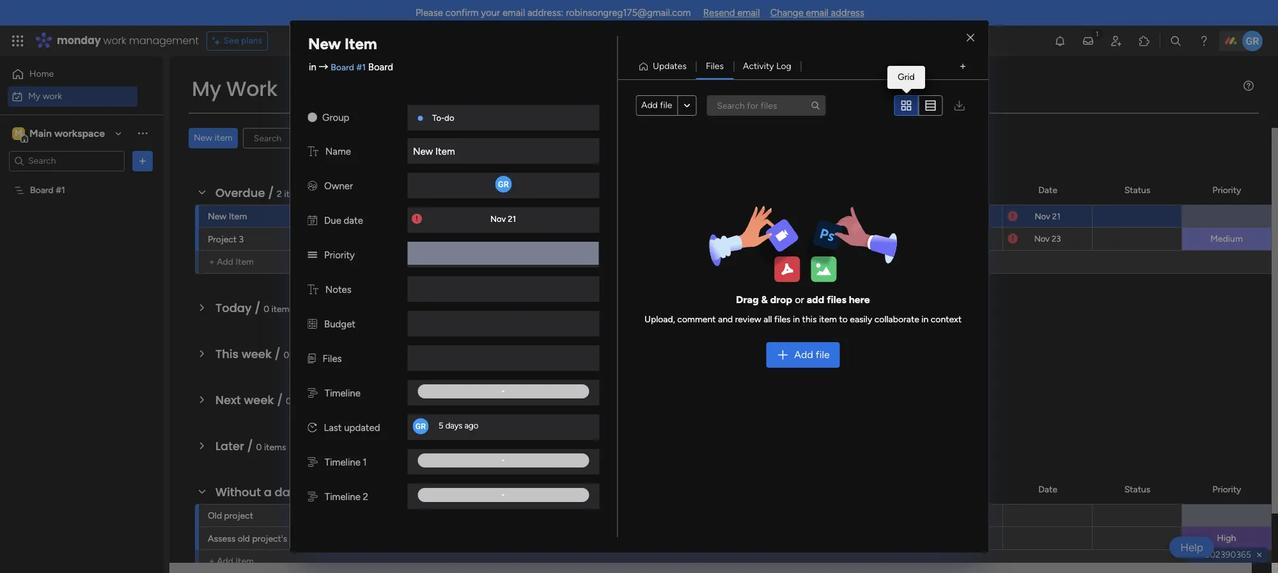Task type: describe. For each thing, give the bounding box(es) containing it.
nov for v2 overdue deadline image
[[491, 214, 506, 224]]

/ left timeline 2 in the bottom left of the page
[[305, 484, 311, 500]]

overdue / 2 items
[[216, 185, 306, 201]]

0 vertical spatial add file button
[[636, 95, 678, 116]]

1 horizontal spatial nov 21
[[1035, 211, 1061, 221]]

greg robinson image
[[1243, 31, 1263, 51]]

change
[[771, 7, 804, 19]]

item up 3
[[229, 211, 247, 222]]

drag & drop or add files here
[[736, 293, 870, 306]]

id:
[[1192, 549, 1203, 560]]

to-do inside new item dialog
[[432, 113, 454, 123]]

inbox image
[[1082, 35, 1095, 47]]

days
[[446, 421, 463, 430]]

nov 23
[[1035, 234, 1061, 244]]

1 vertical spatial new item
[[413, 146, 455, 157]]

dapulse text column image
[[308, 284, 318, 296]]

item inside button
[[215, 132, 233, 143]]

v2 overdue deadline image
[[412, 213, 422, 225]]

2 vertical spatial #1
[[713, 234, 722, 245]]

see
[[224, 35, 239, 46]]

#1 inside in → board #1 board
[[357, 62, 366, 73]]

1 image
[[1092, 26, 1103, 41]]

drag
[[736, 293, 759, 306]]

new down "done"
[[413, 146, 433, 157]]

0 inside this week / 0 items
[[284, 350, 289, 361]]

board inside list box
[[30, 185, 54, 195]]

items inside next week / 0 items
[[294, 396, 316, 407]]

id: 302390365 element
[[1187, 548, 1268, 563]]

all
[[764, 314, 772, 325]]

my work button
[[8, 86, 138, 107]]

hide done items
[[391, 132, 457, 143]]

this
[[216, 346, 239, 362]]

resend email
[[703, 7, 760, 19]]

easily
[[850, 314, 873, 325]]

activity log
[[743, 61, 792, 72]]

1 horizontal spatial board #1 link
[[685, 228, 803, 251]]

v2 file column image
[[308, 353, 316, 365]]

0 horizontal spatial file
[[660, 100, 673, 111]]

later
[[216, 438, 244, 454]]

status for items
[[1125, 185, 1151, 195]]

1 vertical spatial date
[[275, 484, 302, 500]]

later / 0 items
[[216, 438, 286, 454]]

timeline for timeline
[[325, 388, 361, 399]]

items inside overdue / 2 items
[[284, 189, 306, 200]]

Search in workspace field
[[27, 154, 107, 168]]

customize button
[[462, 128, 531, 148]]

302390365
[[1205, 549, 1252, 560]]

1 + add item from the top
[[209, 257, 254, 267]]

week for this
[[242, 346, 272, 362]]

item down 3
[[236, 257, 254, 267]]

2 vertical spatial to-
[[837, 235, 849, 244]]

priority for items
[[1213, 185, 1242, 195]]

resend email link
[[703, 7, 760, 19]]

collaborate
[[875, 314, 920, 325]]

main workspace
[[29, 127, 105, 139]]

ago
[[465, 421, 479, 430]]

last updated
[[324, 422, 380, 434]]

help image
[[1198, 35, 1211, 47]]

1 horizontal spatial board #1
[[687, 234, 722, 245]]

1 vertical spatial to-do
[[837, 212, 859, 222]]

robinsongreg175@gmail.com
[[566, 7, 691, 19]]

change email address link
[[771, 7, 865, 19]]

today / 0 items
[[216, 300, 294, 316]]

add down upload, comment and review all files in this item to easily collaborate in context
[[795, 348, 814, 361]]

work for monday
[[103, 33, 126, 48]]

owner
[[324, 180, 353, 192]]

my work
[[192, 74, 278, 103]]

gallery layout group
[[894, 95, 943, 116]]

management
[[129, 33, 199, 48]]

customize
[[483, 132, 526, 143]]

to
[[840, 314, 848, 325]]

date for items
[[1039, 185, 1058, 195]]

next week / 0 items
[[216, 392, 316, 408]]

0 horizontal spatial in
[[309, 61, 317, 73]]

assess
[[208, 533, 236, 544]]

home
[[29, 68, 54, 79]]

please confirm your email address: robinsongreg175@gmail.com
[[416, 7, 691, 19]]

and
[[718, 314, 733, 325]]

1
[[363, 457, 367, 468]]

done
[[412, 132, 433, 143]]

items inside later / 0 items
[[264, 442, 286, 453]]

updates
[[653, 61, 687, 72]]

v2 sun image
[[308, 112, 317, 123]]

m
[[15, 128, 22, 138]]

1 horizontal spatial in
[[793, 314, 800, 325]]

home button
[[8, 64, 138, 84]]

search everything image
[[1170, 35, 1183, 47]]

→
[[319, 61, 328, 73]]

project's
[[252, 533, 287, 544]]

/ right "later"
[[247, 438, 253, 454]]

v2 status image
[[308, 249, 317, 261]]

budget
[[324, 319, 356, 330]]

add down assess
[[217, 556, 233, 567]]

workspace
[[54, 127, 105, 139]]

21 inside new item dialog
[[508, 214, 516, 224]]

without
[[216, 484, 261, 500]]

priority inside new item dialog
[[324, 249, 355, 261]]

medium
[[1211, 233, 1243, 244]]

2 inside new item dialog
[[363, 491, 368, 503]]

dapulse text column image
[[308, 146, 318, 157]]

dapulse timeline column image
[[308, 491, 318, 503]]

items inside without a date / 2 items
[[321, 488, 343, 499]]

item down hide done items
[[436, 146, 455, 157]]

high
[[1218, 533, 1237, 544]]

new item button
[[189, 128, 238, 148]]

1 vertical spatial do
[[849, 212, 859, 222]]

add down project 3
[[217, 257, 233, 267]]

v2 multiple person column image
[[308, 180, 317, 192]]

1 horizontal spatial add file
[[795, 348, 830, 361]]

assess old project's progress
[[208, 533, 325, 544]]

0 inside next week / 0 items
[[286, 396, 292, 407]]

review
[[735, 314, 762, 325]]

/ left v2 file column image
[[275, 346, 281, 362]]

board #1 link inside new item dialog
[[331, 62, 366, 73]]

old project
[[208, 510, 253, 521]]

3
[[239, 234, 244, 245]]

invite members image
[[1110, 35, 1123, 47]]

plans
[[241, 35, 262, 46]]

comment
[[678, 314, 716, 325]]

today
[[216, 300, 252, 316]]

timeline for timeline 2
[[325, 491, 361, 503]]

overdue
[[216, 185, 265, 201]]

notes
[[325, 284, 352, 296]]

dapulse numbers column image
[[308, 319, 317, 330]]

1 email from the left
[[503, 7, 525, 19]]

remove image
[[1255, 550, 1265, 560]]

add view image
[[961, 62, 966, 71]]

1 horizontal spatial file
[[816, 348, 830, 361]]

project
[[224, 510, 253, 521]]

do inside new item dialog
[[445, 113, 454, 123]]

work for my
[[43, 91, 62, 101]]

without a date / 2 items
[[216, 484, 343, 500]]

my for my work
[[28, 91, 40, 101]]

see plans button
[[206, 31, 268, 51]]

5 days ago
[[439, 421, 479, 430]]

main
[[29, 127, 52, 139]]

confirm
[[446, 7, 479, 19]]

date inside new item dialog
[[344, 215, 363, 226]]

workspace image
[[12, 126, 25, 140]]

your
[[481, 7, 500, 19]]

old
[[208, 510, 222, 521]]

upload, comment and review all files in this item to easily collaborate in context
[[645, 314, 962, 325]]

activity log button
[[734, 56, 801, 77]]

drop
[[771, 293, 793, 306]]

/ right overdue
[[268, 185, 274, 201]]

hide
[[391, 132, 410, 143]]



Task type: vqa. For each thing, say whether or not it's contained in the screenshot.
topmost Timeline
yes



Task type: locate. For each thing, give the bounding box(es) containing it.
timeline 2
[[325, 491, 368, 503]]

date
[[344, 215, 363, 226], [275, 484, 302, 500]]

2 vertical spatial priority
[[1213, 484, 1242, 495]]

0 inside later / 0 items
[[256, 442, 262, 453]]

priority right v2 status image on the left of page
[[324, 249, 355, 261]]

board #1
[[30, 185, 65, 195], [687, 234, 722, 245]]

1 vertical spatial + add item
[[209, 556, 254, 567]]

0 horizontal spatial email
[[503, 7, 525, 19]]

item
[[215, 132, 233, 143], [819, 314, 837, 325]]

1 horizontal spatial item
[[819, 314, 837, 325]]

none search field down v2 sun icon
[[243, 128, 363, 148]]

0 down this week / 0 items
[[286, 396, 292, 407]]

context
[[931, 314, 962, 325]]

0 horizontal spatial add file
[[642, 100, 673, 111]]

2 inside overdue / 2 items
[[277, 189, 282, 200]]

1 + from the top
[[209, 257, 215, 267]]

this
[[803, 314, 817, 325]]

0 vertical spatial board #1
[[30, 185, 65, 195]]

board #1 list box
[[0, 177, 163, 374]]

1 horizontal spatial #1
[[357, 62, 366, 73]]

1 dapulse timeline column image from the top
[[308, 388, 318, 399]]

0 vertical spatial timeline
[[325, 388, 361, 399]]

1 vertical spatial board #1
[[687, 234, 722, 245]]

0 horizontal spatial 21
[[508, 214, 516, 224]]

week right this
[[242, 346, 272, 362]]

upload,
[[645, 314, 675, 325]]

1 vertical spatial +
[[209, 556, 215, 567]]

item left to
[[819, 314, 837, 325]]

add file button down upload, comment and review all files in this item to easily collaborate in context
[[767, 342, 840, 368]]

v2 pulse updated log image
[[308, 422, 317, 434]]

activity
[[743, 61, 774, 72]]

0 vertical spatial to-do
[[432, 113, 454, 123]]

v2 overdue deadline image for nov 21
[[1008, 210, 1018, 222]]

item inside dialog
[[819, 314, 837, 325]]

timeline left 1
[[325, 457, 361, 468]]

search image
[[811, 101, 821, 111]]

2 left timeline 2 in the bottom left of the page
[[314, 488, 319, 499]]

&
[[762, 293, 768, 306]]

0 horizontal spatial 2
[[277, 189, 282, 200]]

add
[[807, 293, 825, 306]]

2 vertical spatial new item
[[208, 211, 247, 222]]

timeline up last updated
[[325, 388, 361, 399]]

board #1 link up drag
[[685, 228, 803, 251]]

board inside in → board #1 board
[[331, 62, 354, 73]]

updates button
[[633, 56, 697, 77]]

item up in → board #1 board
[[345, 35, 377, 53]]

email for resend email
[[738, 7, 760, 19]]

0 vertical spatial do
[[445, 113, 454, 123]]

1 vertical spatial priority
[[324, 249, 355, 261]]

board #1 link
[[331, 62, 366, 73], [685, 228, 803, 251]]

1 vertical spatial timeline
[[325, 457, 361, 468]]

1 vertical spatial v2 overdue deadline image
[[1008, 233, 1018, 245]]

1 status from the top
[[1125, 185, 1151, 195]]

files left activity
[[706, 61, 724, 72]]

0 vertical spatial +
[[209, 257, 215, 267]]

0 inside 'today / 0 items'
[[264, 304, 269, 315]]

1 horizontal spatial files
[[827, 293, 847, 306]]

0 vertical spatial add file
[[642, 100, 673, 111]]

priority for /
[[1213, 484, 1242, 495]]

1 vertical spatial week
[[244, 392, 274, 408]]

address:
[[528, 7, 564, 19]]

1 horizontal spatial files
[[706, 61, 724, 72]]

nov for v2 overdue deadline icon associated with nov 21
[[1035, 211, 1051, 221]]

none search field filter dashboard by text
[[243, 128, 363, 148]]

/ down this week / 0 items
[[277, 392, 283, 408]]

nov inside new item dialog
[[491, 214, 506, 224]]

priority up medium
[[1213, 185, 1242, 195]]

my for my work
[[192, 74, 221, 103]]

2 horizontal spatial in
[[922, 314, 929, 325]]

email right resend
[[738, 7, 760, 19]]

id: 302390365
[[1192, 549, 1252, 560]]

new inside button
[[194, 132, 213, 143]]

0 horizontal spatial files
[[323, 353, 342, 365]]

timeline for timeline 1
[[325, 457, 361, 468]]

work
[[103, 33, 126, 48], [43, 91, 62, 101]]

0 vertical spatial priority
[[1213, 185, 1242, 195]]

new up →
[[308, 35, 341, 53]]

1 horizontal spatial date
[[344, 215, 363, 226]]

2 vertical spatial timeline
[[325, 491, 361, 503]]

0 vertical spatial files
[[706, 61, 724, 72]]

1 vertical spatial file
[[816, 348, 830, 361]]

+ add item down assess
[[209, 556, 254, 567]]

1 horizontal spatial email
[[738, 7, 760, 19]]

add file down updates 'button'
[[642, 100, 673, 111]]

items down dapulse numbers column icon
[[292, 350, 314, 361]]

add down updates 'button'
[[642, 100, 658, 111]]

0 horizontal spatial my
[[28, 91, 40, 101]]

1 vertical spatial #1
[[56, 185, 65, 195]]

3 timeline from the top
[[325, 491, 361, 503]]

a
[[264, 484, 272, 500]]

0 horizontal spatial new item
[[208, 211, 247, 222]]

date right a
[[275, 484, 302, 500]]

option
[[0, 178, 163, 181]]

or
[[795, 293, 805, 306]]

+ down assess
[[209, 556, 215, 567]]

v2 overdue deadline image for nov 23
[[1008, 233, 1018, 245]]

new item
[[308, 35, 377, 53], [413, 146, 455, 157], [208, 211, 247, 222]]

0 vertical spatial date
[[344, 215, 363, 226]]

2 horizontal spatial email
[[806, 7, 829, 19]]

2 down 1
[[363, 491, 368, 503]]

week for next
[[244, 392, 274, 408]]

items
[[435, 132, 457, 143], [284, 189, 306, 200], [272, 304, 294, 315], [292, 350, 314, 361], [294, 396, 316, 407], [264, 442, 286, 453], [321, 488, 343, 499]]

/ right today
[[255, 300, 261, 316]]

2 date from the top
[[1039, 484, 1058, 495]]

board #1 inside list box
[[30, 185, 65, 195]]

board #1 link right →
[[331, 62, 366, 73]]

0 horizontal spatial item
[[215, 132, 233, 143]]

files
[[706, 61, 724, 72], [323, 353, 342, 365]]

files up to
[[827, 293, 847, 306]]

to-
[[432, 113, 445, 123], [837, 212, 849, 222], [837, 235, 849, 244]]

0 vertical spatial board #1 link
[[331, 62, 366, 73]]

1 vertical spatial none search field
[[243, 128, 363, 148]]

nov 21 inside new item dialog
[[491, 214, 516, 224]]

0 vertical spatial date
[[1039, 185, 1058, 195]]

0 vertical spatial work
[[103, 33, 126, 48]]

log
[[777, 61, 792, 72]]

add file button down updates 'button'
[[636, 95, 678, 116]]

file down updates 'button'
[[660, 100, 673, 111]]

files right v2 file column image
[[323, 353, 342, 365]]

None search field
[[707, 95, 826, 116], [243, 128, 363, 148]]

2 + from the top
[[209, 556, 215, 567]]

1 date from the top
[[1039, 185, 1058, 195]]

1 horizontal spatial 21
[[1053, 211, 1061, 221]]

5
[[439, 421, 444, 430]]

new up project at the top left of page
[[208, 211, 227, 222]]

new item dialog
[[0, 0, 1279, 573]]

please
[[416, 7, 443, 19]]

0 left v2 file column image
[[284, 350, 289, 361]]

to-do
[[432, 113, 454, 123], [837, 212, 859, 222], [837, 235, 859, 244]]

1 vertical spatial to-
[[837, 212, 849, 222]]

help
[[1181, 541, 1204, 554]]

in left context
[[922, 314, 929, 325]]

dapulse timeline column image for timeline 1
[[308, 457, 318, 468]]

files
[[827, 293, 847, 306], [775, 314, 791, 325]]

1 vertical spatial dapulse timeline column image
[[308, 457, 318, 468]]

in left →
[[309, 61, 317, 73]]

monday work management
[[57, 33, 199, 48]]

new down my work
[[194, 132, 213, 143]]

0 vertical spatial files
[[827, 293, 847, 306]]

files for add
[[827, 293, 847, 306]]

items inside this week / 0 items
[[292, 350, 314, 361]]

2 email from the left
[[738, 7, 760, 19]]

2 left v2 multiple person column icon
[[277, 189, 282, 200]]

1 vertical spatial work
[[43, 91, 62, 101]]

items right dapulse timeline column image at left bottom
[[321, 488, 343, 499]]

new item down hide done items
[[413, 146, 455, 157]]

0 horizontal spatial files
[[775, 314, 791, 325]]

email right your
[[503, 7, 525, 19]]

none search field search
[[707, 95, 826, 116]]

nov 21
[[1035, 211, 1061, 221], [491, 214, 516, 224]]

0 vertical spatial none search field
[[707, 95, 826, 116]]

0 vertical spatial #1
[[357, 62, 366, 73]]

1 vertical spatial files
[[323, 353, 342, 365]]

2 vertical spatial to-do
[[837, 235, 859, 244]]

old
[[238, 533, 250, 544]]

0 horizontal spatial #1
[[56, 185, 65, 195]]

3 email from the left
[[806, 7, 829, 19]]

1 vertical spatial item
[[819, 314, 837, 325]]

0 horizontal spatial date
[[275, 484, 302, 500]]

0 vertical spatial file
[[660, 100, 673, 111]]

items up this week / 0 items
[[272, 304, 294, 315]]

1 horizontal spatial add file button
[[767, 342, 840, 368]]

2 status from the top
[[1125, 484, 1151, 495]]

files inside button
[[706, 61, 724, 72]]

timeline
[[325, 388, 361, 399], [325, 457, 361, 468], [325, 491, 361, 503]]

0 right "later"
[[256, 442, 262, 453]]

date for /
[[1039, 484, 1058, 495]]

address
[[831, 7, 865, 19]]

work inside button
[[43, 91, 62, 101]]

0 vertical spatial to-
[[432, 113, 445, 123]]

work down home at top left
[[43, 91, 62, 101]]

board
[[368, 61, 393, 73], [331, 62, 354, 73], [30, 185, 54, 195], [687, 234, 710, 245]]

items inside 'today / 0 items'
[[272, 304, 294, 315]]

monday
[[57, 33, 101, 48]]

2 timeline from the top
[[325, 457, 361, 468]]

2 + add item from the top
[[209, 556, 254, 567]]

here
[[849, 293, 870, 306]]

due
[[324, 215, 342, 226]]

select product image
[[12, 35, 24, 47]]

add file
[[642, 100, 673, 111], [795, 348, 830, 361]]

0 horizontal spatial nov 21
[[491, 214, 516, 224]]

close image
[[967, 33, 975, 43]]

+ down project at the top left of page
[[209, 257, 215, 267]]

my down home at top left
[[28, 91, 40, 101]]

nov for v2 overdue deadline icon for nov 23
[[1035, 234, 1050, 244]]

1 horizontal spatial my
[[192, 74, 221, 103]]

0 right today
[[264, 304, 269, 315]]

dapulse timeline column image
[[308, 388, 318, 399], [308, 457, 318, 468]]

my left work
[[192, 74, 221, 103]]

1 vertical spatial add file button
[[767, 342, 840, 368]]

2 dapulse timeline column image from the top
[[308, 457, 318, 468]]

none search field for new item
[[243, 128, 363, 148]]

#1
[[357, 62, 366, 73], [56, 185, 65, 195], [713, 234, 722, 245]]

in left the this
[[793, 314, 800, 325]]

2 horizontal spatial 2
[[363, 491, 368, 503]]

priority up high
[[1213, 484, 1242, 495]]

resend
[[703, 7, 735, 19]]

my work
[[28, 91, 62, 101]]

date right due
[[344, 215, 363, 226]]

items right "done"
[[435, 132, 457, 143]]

notifications image
[[1054, 35, 1067, 47]]

file down the this
[[816, 348, 830, 361]]

1 v2 overdue deadline image from the top
[[1008, 210, 1018, 222]]

+
[[209, 257, 215, 267], [209, 556, 215, 567]]

dapulse timeline column image left the timeline 1
[[308, 457, 318, 468]]

+ add item
[[209, 257, 254, 267], [209, 556, 254, 567]]

workspace selection element
[[12, 126, 107, 142]]

none search field inside new item dialog
[[707, 95, 826, 116]]

name
[[325, 146, 351, 157]]

file
[[660, 100, 673, 111], [816, 348, 830, 361]]

in → board #1 board
[[309, 61, 393, 73]]

0 vertical spatial + add item
[[209, 257, 254, 267]]

1 vertical spatial files
[[775, 314, 791, 325]]

status
[[1125, 185, 1151, 195], [1125, 484, 1151, 495]]

2 horizontal spatial #1
[[713, 234, 722, 245]]

2 horizontal spatial new item
[[413, 146, 455, 157]]

work right monday
[[103, 33, 126, 48]]

0 horizontal spatial none search field
[[243, 128, 363, 148]]

apps image
[[1139, 35, 1151, 47]]

week right next
[[244, 392, 274, 408]]

progress
[[290, 533, 325, 544]]

2
[[277, 189, 282, 200], [314, 488, 319, 499], [363, 491, 368, 503]]

#1 inside list box
[[56, 185, 65, 195]]

email right change
[[806, 7, 829, 19]]

items up v2 pulse updated log icon
[[294, 396, 316, 407]]

0 horizontal spatial add file button
[[636, 95, 678, 116]]

0 vertical spatial v2 overdue deadline image
[[1008, 210, 1018, 222]]

1 vertical spatial date
[[1039, 484, 1058, 495]]

0 horizontal spatial board #1
[[30, 185, 65, 195]]

to- inside new item dialog
[[432, 113, 445, 123]]

0 horizontal spatial work
[[43, 91, 62, 101]]

see plans
[[224, 35, 262, 46]]

0
[[264, 304, 269, 315], [284, 350, 289, 361], [286, 396, 292, 407], [256, 442, 262, 453]]

1 vertical spatial board #1 link
[[685, 228, 803, 251]]

0 vertical spatial dapulse timeline column image
[[308, 388, 318, 399]]

2 v2 overdue deadline image from the top
[[1008, 233, 1018, 245]]

v2 overdue deadline image
[[1008, 210, 1018, 222], [1008, 233, 1018, 245]]

add file down the this
[[795, 348, 830, 361]]

status for /
[[1125, 484, 1151, 495]]

new item up project 3
[[208, 211, 247, 222]]

0 vertical spatial item
[[215, 132, 233, 143]]

1 horizontal spatial new item
[[308, 35, 377, 53]]

0 vertical spatial week
[[242, 346, 272, 362]]

due date
[[324, 215, 363, 226]]

2 vertical spatial do
[[849, 235, 859, 244]]

item down my work
[[215, 132, 233, 143]]

Filter dashboard by text search field
[[243, 128, 363, 148]]

updated
[[344, 422, 380, 434]]

item down old
[[236, 556, 254, 567]]

2 inside without a date / 2 items
[[314, 488, 319, 499]]

1 vertical spatial status
[[1125, 484, 1151, 495]]

timeline 1
[[325, 457, 367, 468]]

grid
[[898, 72, 915, 83]]

new item
[[194, 132, 233, 143]]

0 vertical spatial status
[[1125, 185, 1151, 195]]

0 vertical spatial new item
[[308, 35, 377, 53]]

23
[[1052, 234, 1061, 244]]

this week / 0 items
[[216, 346, 314, 362]]

dapulse timeline column image up v2 pulse updated log icon
[[308, 388, 318, 399]]

email for change email address
[[806, 7, 829, 19]]

1 vertical spatial add file
[[795, 348, 830, 361]]

week
[[242, 346, 272, 362], [244, 392, 274, 408]]

my
[[192, 74, 221, 103], [28, 91, 40, 101]]

dapulse timeline column image for timeline
[[308, 388, 318, 399]]

1 timeline from the top
[[325, 388, 361, 399]]

1 horizontal spatial 2
[[314, 488, 319, 499]]

group
[[322, 112, 350, 123]]

0 horizontal spatial board #1 link
[[331, 62, 366, 73]]

files for all
[[775, 314, 791, 325]]

items left v2 multiple person column icon
[[284, 189, 306, 200]]

new item up in → board #1 board
[[308, 35, 377, 53]]

next
[[216, 392, 241, 408]]

dapulse date column image
[[308, 215, 317, 226]]

my inside button
[[28, 91, 40, 101]]

+ add item down project 3
[[209, 257, 254, 267]]

items up without a date / 2 items
[[264, 442, 286, 453]]

1 horizontal spatial none search field
[[707, 95, 826, 116]]

files right the all
[[775, 314, 791, 325]]

1 horizontal spatial work
[[103, 33, 126, 48]]

timeline right dapulse timeline column image at left bottom
[[325, 491, 361, 503]]

none search field down activity log button
[[707, 95, 826, 116]]

none search field for add file
[[707, 95, 826, 116]]



